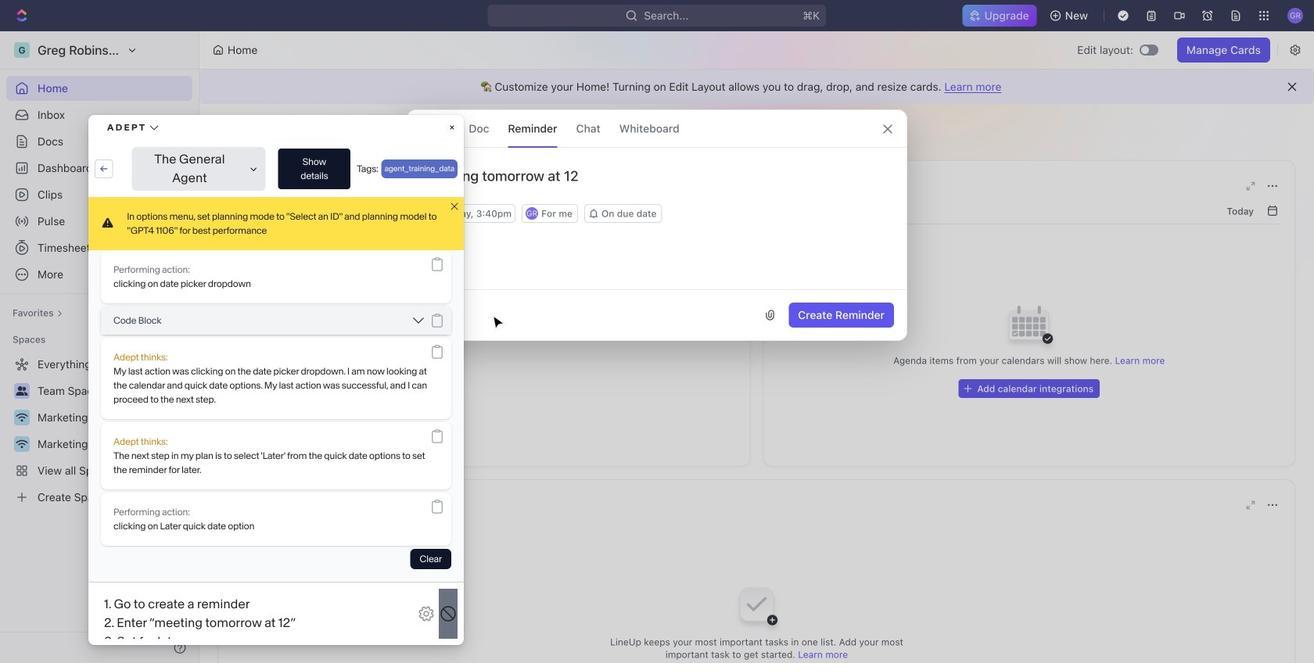 Task type: vqa. For each thing, say whether or not it's contained in the screenshot.
"business time" 'IMAGE'
no



Task type: describe. For each thing, give the bounding box(es) containing it.
sidebar navigation
[[0, 31, 200, 664]]

Reminder na﻿me or type '/' for commands text field
[[408, 167, 907, 204]]



Task type: locate. For each thing, give the bounding box(es) containing it.
tree
[[6, 352, 193, 510]]

dialog
[[407, 110, 908, 341]]

tree inside sidebar navigation
[[6, 352, 193, 510]]

alert
[[200, 70, 1315, 104]]



